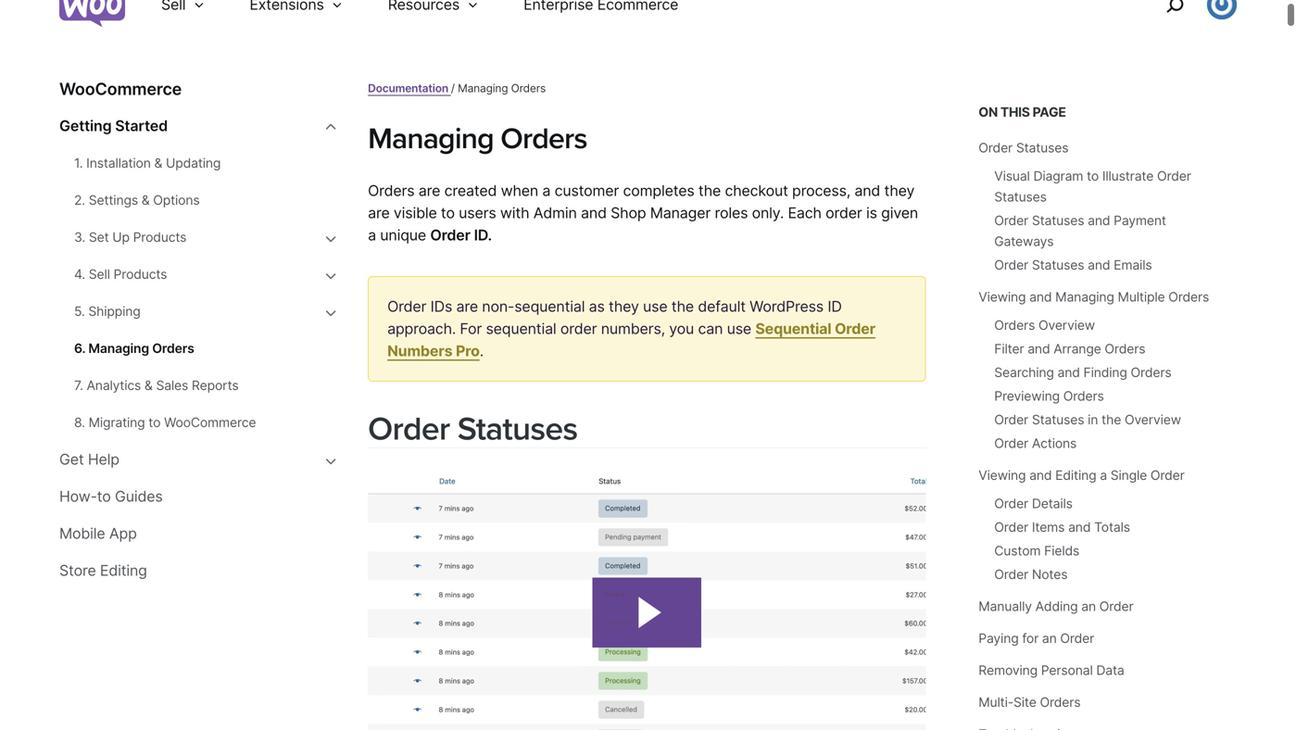 Task type: describe. For each thing, give the bounding box(es) containing it.
order statuses and emails link
[[995, 257, 1152, 273]]

help
[[88, 450, 119, 468]]

managing inside breadcrumb 'element'
[[458, 82, 508, 95]]

orders overview filter and arrange orders searching and finding orders previewing orders order statuses in the overview order actions
[[995, 317, 1182, 451]]

/
[[451, 82, 455, 95]]

orders up finding
[[1105, 341, 1146, 357]]

how-to guides link
[[59, 487, 324, 507]]

mobile app link
[[59, 524, 324, 544]]

8. migrating to woocommerce link
[[74, 412, 324, 433]]

breadcrumb element
[[368, 79, 926, 98]]

fields
[[1045, 543, 1080, 559]]

and up order details link
[[1030, 468, 1052, 483]]

they inside orders are created when a customer completes the checkout process, and they are visible to users with admin and shop manager roles only. each order is given a unique
[[885, 182, 915, 200]]

store
[[59, 562, 96, 580]]

site
[[1014, 695, 1037, 710]]

viewing and editing a single order
[[979, 468, 1185, 483]]

sequential order numbers pro
[[387, 320, 876, 360]]

guides
[[115, 487, 163, 506]]

multi-site orders
[[979, 695, 1081, 710]]

order statuses and payment gateways link
[[995, 213, 1167, 249]]

8. migrating to woocommerce
[[74, 415, 256, 430]]

2 vertical spatial a
[[1100, 468, 1107, 483]]

2. settings & options
[[74, 192, 200, 208]]

get
[[59, 450, 84, 468]]

sales
[[156, 378, 188, 393]]

started
[[115, 117, 168, 135]]

viewing for order details
[[979, 468, 1026, 483]]

an for for
[[1043, 631, 1057, 646]]

adding
[[1036, 599, 1078, 614]]

paying for an order link
[[979, 631, 1095, 646]]

default
[[698, 297, 746, 316]]

only.
[[752, 204, 784, 222]]

order id.
[[430, 226, 492, 244]]

0 horizontal spatial order statuses link
[[368, 410, 578, 449]]

to left the guides
[[97, 487, 111, 506]]

filter and arrange orders link
[[995, 341, 1146, 357]]

order down gateways
[[995, 257, 1029, 273]]

manually adding an order link
[[979, 599, 1134, 614]]

numbers,
[[601, 320, 665, 338]]

orders inside breadcrumb 'element'
[[511, 82, 546, 95]]

in
[[1088, 412, 1099, 428]]

totals
[[1095, 519, 1131, 535]]

given
[[882, 204, 919, 222]]

1.
[[74, 155, 83, 171]]

and inside order details order items and totals custom fields order notes
[[1069, 519, 1091, 535]]

0 vertical spatial overview
[[1039, 317, 1095, 333]]

2. settings & options link
[[74, 190, 324, 210]]

and down orders overview link
[[1028, 341, 1050, 357]]

numbers
[[387, 342, 453, 360]]

order ids are non-sequential as they use the default wordpress id approach. for sequential order numbers, you can use
[[387, 297, 842, 338]]

single
[[1111, 468, 1147, 483]]

options
[[153, 192, 200, 208]]

app
[[109, 525, 137, 543]]

and up is
[[855, 182, 881, 200]]

0 vertical spatial a
[[543, 182, 551, 200]]

and down filter and arrange orders link
[[1058, 365, 1080, 380]]

mobile
[[59, 525, 105, 543]]

get help
[[59, 450, 119, 468]]

the inside 'order ids are non-sequential as they use the default wordpress id approach. for sequential order numbers, you can use'
[[672, 297, 694, 316]]

managing down documentation 'link'
[[368, 121, 494, 157]]

items
[[1032, 519, 1065, 535]]

with
[[500, 204, 530, 222]]

order inside 'order ids are non-sequential as they use the default wordpress id approach. for sequential order numbers, you can use'
[[387, 297, 427, 316]]

get help link
[[59, 449, 324, 470]]

previewing orders link
[[995, 388, 1104, 404]]

personal
[[1041, 663, 1093, 678]]

order left id.
[[430, 226, 471, 244]]

3. set up products
[[74, 229, 187, 245]]

open account menu image
[[1208, 0, 1237, 19]]

store editing link
[[59, 561, 324, 581]]

searching
[[995, 365, 1054, 380]]

on this page
[[979, 104, 1066, 120]]

order statuses for leftmost order statuses link
[[368, 410, 578, 449]]

illustrate
[[1103, 168, 1154, 184]]

viewing and managing multiple orders
[[979, 289, 1210, 305]]

custom
[[995, 543, 1041, 559]]

multi-site orders link
[[979, 695, 1081, 710]]

video element
[[368, 471, 926, 730]]

orders overview link
[[995, 317, 1095, 333]]

migrating
[[89, 415, 145, 430]]

order up personal
[[1061, 631, 1095, 646]]

orders right multiple
[[1169, 289, 1210, 305]]

getting started link
[[59, 116, 324, 136]]

order up visual
[[979, 140, 1013, 156]]

order down numbers
[[368, 410, 450, 449]]

reports
[[192, 378, 239, 393]]

filter
[[995, 341, 1025, 357]]

managing down order statuses and emails link
[[1056, 289, 1115, 305]]

paying
[[979, 631, 1019, 646]]

2.
[[74, 192, 85, 208]]

.
[[480, 342, 484, 360]]

0 vertical spatial sequential
[[515, 297, 585, 316]]

order inside sequential order numbers pro
[[835, 320, 876, 338]]

orders down searching and finding orders link
[[1064, 388, 1104, 404]]

statuses down order statuses and payment gateways link
[[1032, 257, 1085, 273]]

7.
[[74, 378, 83, 393]]

viewing and managing multiple orders link
[[979, 289, 1210, 305]]

visible
[[394, 204, 437, 222]]

1. installation & updating link
[[74, 153, 324, 173]]

orders down personal
[[1040, 695, 1081, 710]]

an for adding
[[1082, 599, 1096, 614]]

custom fields link
[[995, 543, 1080, 559]]

getting
[[59, 117, 112, 135]]

to inside orders are created when a customer completes the checkout process, and they are visible to users with admin and shop manager roles only. each order is given a unique
[[441, 204, 455, 222]]

settings
[[89, 192, 138, 208]]

and down "customer" at top
[[581, 204, 607, 222]]

order statuses for rightmost order statuses link
[[979, 140, 1069, 156]]

viewing and editing a single order link
[[979, 468, 1185, 483]]

previewing
[[995, 388, 1060, 404]]

order down previewing
[[995, 412, 1029, 428]]

order down custom
[[995, 567, 1029, 582]]

5. shipping
[[74, 304, 141, 319]]

orders are created when a customer completes the checkout process, and they are visible to users with admin and shop manager roles only. each order is given a unique
[[368, 182, 919, 244]]

orders up when
[[501, 121, 587, 157]]

completes
[[623, 182, 695, 200]]

7. analytics & sales reports
[[74, 378, 239, 393]]

1 horizontal spatial use
[[727, 320, 752, 338]]

search image
[[1160, 0, 1190, 19]]

how-to guides
[[59, 487, 163, 506]]

managing orders
[[368, 121, 587, 157]]

approach.
[[387, 320, 456, 338]]



Task type: locate. For each thing, give the bounding box(es) containing it.
0 vertical spatial woocommerce
[[59, 79, 182, 99]]

woocommerce inside 8. migrating to woocommerce link
[[164, 415, 256, 430]]

roles
[[715, 204, 748, 222]]

0 horizontal spatial the
[[672, 297, 694, 316]]

1 horizontal spatial a
[[543, 182, 551, 200]]

to right diagram
[[1087, 168, 1099, 184]]

0 vertical spatial use
[[643, 297, 668, 316]]

& left sales
[[144, 378, 153, 393]]

multi-
[[979, 695, 1014, 710]]

1 viewing from the top
[[979, 289, 1026, 305]]

order statuses link up visual
[[979, 140, 1069, 156]]

& left updating at left
[[154, 155, 162, 171]]

this
[[1001, 104, 1030, 120]]

1 horizontal spatial order statuses
[[979, 140, 1069, 156]]

they inside 'order ids are non-sequential as they use the default wordpress id approach. for sequential order numbers, you can use'
[[609, 297, 639, 316]]

1 horizontal spatial are
[[419, 182, 440, 200]]

order down 'id'
[[835, 320, 876, 338]]

to up order id.
[[441, 204, 455, 222]]

when
[[501, 182, 539, 200]]

3.
[[74, 229, 85, 245]]

order inside 'order ids are non-sequential as they use the default wordpress id approach. for sequential order numbers, you can use'
[[561, 320, 597, 338]]

details
[[1032, 496, 1073, 512]]

a left single
[[1100, 468, 1107, 483]]

0 vertical spatial an
[[1082, 599, 1096, 614]]

statuses up diagram
[[1017, 140, 1069, 156]]

removing personal data link
[[979, 663, 1125, 678]]

0 vertical spatial products
[[133, 229, 187, 245]]

ids
[[431, 297, 452, 316]]

visual diagram to illustrate order statuses order statuses and payment gateways order statuses and emails
[[995, 168, 1192, 273]]

the inside orders are created when a customer completes the checkout process, and they are visible to users with admin and shop manager roles only. each order is given a unique
[[699, 182, 721, 200]]

0 horizontal spatial order
[[561, 320, 597, 338]]

0 vertical spatial order statuses link
[[979, 140, 1069, 156]]

order up gateways
[[995, 213, 1029, 228]]

a left unique
[[368, 226, 376, 244]]

woocommerce down reports
[[164, 415, 256, 430]]

to inside the visual diagram to illustrate order statuses order statuses and payment gateways order statuses and emails
[[1087, 168, 1099, 184]]

and up viewing and managing multiple orders
[[1088, 257, 1111, 273]]

1 vertical spatial they
[[609, 297, 639, 316]]

are
[[419, 182, 440, 200], [368, 204, 390, 222], [456, 297, 478, 316]]

shipping
[[88, 304, 141, 319]]

1 vertical spatial order
[[561, 320, 597, 338]]

6. managing orders
[[74, 341, 194, 356]]

&
[[154, 155, 162, 171], [142, 192, 150, 208], [144, 378, 153, 393]]

are up unique
[[368, 204, 390, 222]]

2 horizontal spatial a
[[1100, 468, 1107, 483]]

on
[[979, 104, 998, 120]]

0 horizontal spatial are
[[368, 204, 390, 222]]

4.
[[74, 266, 85, 282]]

1 horizontal spatial order statuses link
[[979, 140, 1069, 156]]

and down visual diagram to illustrate order statuses link
[[1088, 213, 1111, 228]]

can
[[698, 320, 723, 338]]

and up orders overview link
[[1030, 289, 1052, 305]]

as
[[589, 297, 605, 316]]

order details link
[[995, 496, 1073, 512]]

1 vertical spatial order statuses
[[368, 410, 578, 449]]

searching and finding orders link
[[995, 365, 1172, 380]]

1 vertical spatial an
[[1043, 631, 1057, 646]]

sequential order numbers pro link
[[387, 320, 876, 360]]

they up given
[[885, 182, 915, 200]]

1 vertical spatial are
[[368, 204, 390, 222]]

order statuses link down pro
[[368, 410, 578, 449]]

2 vertical spatial the
[[1102, 412, 1122, 428]]

unique
[[380, 226, 426, 244]]

viewing for orders overview
[[979, 289, 1026, 305]]

order items and totals link
[[995, 519, 1131, 535]]

an
[[1082, 599, 1096, 614], [1043, 631, 1057, 646]]

managing right "/"
[[458, 82, 508, 95]]

6.
[[74, 341, 85, 356]]

statuses
[[1017, 140, 1069, 156], [995, 189, 1047, 205], [1032, 213, 1085, 228], [1032, 257, 1085, 273], [458, 410, 578, 449], [1032, 412, 1085, 428]]

analytics
[[87, 378, 141, 393]]

1 horizontal spatial order
[[826, 204, 863, 222]]

documentation / managing orders
[[368, 82, 546, 95]]

1 vertical spatial editing
[[100, 562, 147, 580]]

overview up filter and arrange orders link
[[1039, 317, 1095, 333]]

users
[[459, 204, 496, 222]]

sequential
[[515, 297, 585, 316], [486, 320, 557, 338]]

1 vertical spatial a
[[368, 226, 376, 244]]

are inside 'order ids are non-sequential as they use the default wordpress id approach. for sequential order numbers, you can use'
[[456, 297, 478, 316]]

orders up managing orders
[[511, 82, 546, 95]]

order left details
[[995, 496, 1029, 512]]

managing inside the 6. managing orders link
[[88, 341, 149, 356]]

0 vertical spatial order statuses
[[979, 140, 1069, 156]]

2 horizontal spatial are
[[456, 297, 478, 316]]

0 vertical spatial viewing
[[979, 289, 1026, 305]]

0 vertical spatial the
[[699, 182, 721, 200]]

service navigation menu element
[[1127, 0, 1237, 35]]

0 horizontal spatial editing
[[100, 562, 147, 580]]

checkout
[[725, 182, 788, 200]]

viewing
[[979, 289, 1026, 305], [979, 468, 1026, 483]]

0 horizontal spatial an
[[1043, 631, 1057, 646]]

statuses down .
[[458, 410, 578, 449]]

a up admin
[[543, 182, 551, 200]]

viewing up order details link
[[979, 468, 1026, 483]]

5.
[[74, 304, 85, 319]]

0 horizontal spatial they
[[609, 297, 639, 316]]

a short video explaining different woocommerce order statuses image
[[368, 471, 926, 730], [368, 471, 926, 730]]

they up numbers,
[[609, 297, 639, 316]]

& for analytics
[[144, 378, 153, 393]]

emails
[[1114, 257, 1152, 273]]

1 vertical spatial order statuses link
[[368, 410, 578, 449]]

order
[[979, 140, 1013, 156], [1158, 168, 1192, 184], [995, 213, 1029, 228], [430, 226, 471, 244], [995, 257, 1029, 273], [387, 297, 427, 316], [835, 320, 876, 338], [368, 410, 450, 449], [995, 412, 1029, 428], [995, 436, 1029, 451], [1151, 468, 1185, 483], [995, 496, 1029, 512], [995, 519, 1029, 535], [995, 567, 1029, 582], [1100, 599, 1134, 614], [1061, 631, 1095, 646]]

orders inside orders are created when a customer completes the checkout process, and they are visible to users with admin and shop manager roles only. each order is given a unique
[[368, 182, 415, 200]]

managing down shipping
[[88, 341, 149, 356]]

1 vertical spatial products
[[114, 266, 167, 282]]

multiple
[[1118, 289, 1165, 305]]

use down default
[[727, 320, 752, 338]]

0 vertical spatial are
[[419, 182, 440, 200]]

order right adding
[[1100, 599, 1134, 614]]

the inside orders overview filter and arrange orders searching and finding orders previewing orders order statuses in the overview order actions
[[1102, 412, 1122, 428]]

& for settings
[[142, 192, 150, 208]]

order right illustrate
[[1158, 168, 1192, 184]]

sequential
[[756, 320, 832, 338]]

the right in
[[1102, 412, 1122, 428]]

visual
[[995, 168, 1030, 184]]

statuses inside orders overview filter and arrange orders searching and finding orders previewing orders order statuses in the overview order actions
[[1032, 412, 1085, 428]]

& left options
[[142, 192, 150, 208]]

orders up sales
[[152, 341, 194, 356]]

& inside "link"
[[142, 192, 150, 208]]

page
[[1033, 104, 1066, 120]]

& for installation
[[154, 155, 162, 171]]

2 horizontal spatial the
[[1102, 412, 1122, 428]]

order actions link
[[995, 436, 1077, 451]]

statuses down visual
[[995, 189, 1047, 205]]

paying for an order
[[979, 631, 1095, 646]]

the up you
[[672, 297, 694, 316]]

order statuses up visual
[[979, 140, 1069, 156]]

for
[[1023, 631, 1039, 646]]

is
[[867, 204, 878, 222]]

data
[[1097, 663, 1125, 678]]

and up the "fields"
[[1069, 519, 1091, 535]]

1 vertical spatial viewing
[[979, 468, 1026, 483]]

are up for
[[456, 297, 478, 316]]

1. installation & updating
[[74, 155, 221, 171]]

1 horizontal spatial they
[[885, 182, 915, 200]]

payment
[[1114, 213, 1167, 228]]

products
[[133, 229, 187, 245], [114, 266, 167, 282]]

manually adding an order
[[979, 599, 1134, 614]]

4. sell products
[[74, 266, 167, 282]]

admin
[[534, 204, 577, 222]]

0 vertical spatial editing
[[1056, 468, 1097, 483]]

order left is
[[826, 204, 863, 222]]

order notes link
[[995, 567, 1068, 582]]

0 horizontal spatial overview
[[1039, 317, 1095, 333]]

up
[[112, 229, 130, 245]]

order right single
[[1151, 468, 1185, 483]]

id
[[828, 297, 842, 316]]

orders right finding
[[1131, 365, 1172, 380]]

woocommerce up getting started
[[59, 79, 182, 99]]

diagram
[[1034, 168, 1084, 184]]

products down the 3. set up products
[[114, 266, 167, 282]]

1 horizontal spatial an
[[1082, 599, 1096, 614]]

order
[[826, 204, 863, 222], [561, 320, 597, 338]]

2 vertical spatial are
[[456, 297, 478, 316]]

8.
[[74, 415, 85, 430]]

order statuses down pro
[[368, 410, 578, 449]]

use up numbers,
[[643, 297, 668, 316]]

0 horizontal spatial use
[[643, 297, 668, 316]]

orders up 'visible'
[[368, 182, 415, 200]]

1 vertical spatial sequential
[[486, 320, 557, 338]]

manually
[[979, 599, 1032, 614]]

0 vertical spatial &
[[154, 155, 162, 171]]

1 vertical spatial woocommerce
[[164, 415, 256, 430]]

installation
[[86, 155, 151, 171]]

1 vertical spatial &
[[142, 192, 150, 208]]

are up 'visible'
[[419, 182, 440, 200]]

pro
[[456, 342, 480, 360]]

order left actions
[[995, 436, 1029, 451]]

orders up filter
[[995, 317, 1035, 333]]

0 horizontal spatial order statuses
[[368, 410, 578, 449]]

1 horizontal spatial the
[[699, 182, 721, 200]]

1 horizontal spatial overview
[[1125, 412, 1182, 428]]

overview right in
[[1125, 412, 1182, 428]]

1 horizontal spatial editing
[[1056, 468, 1097, 483]]

sequential left "as" at the left of the page
[[515, 297, 585, 316]]

finding
[[1084, 365, 1128, 380]]

5. shipping link
[[74, 301, 324, 322]]

0 vertical spatial they
[[885, 182, 915, 200]]

order statuses
[[979, 140, 1069, 156], [368, 410, 578, 449]]

order up approach.
[[387, 297, 427, 316]]

1 vertical spatial the
[[672, 297, 694, 316]]

0 vertical spatial order
[[826, 204, 863, 222]]

4. sell products link
[[74, 264, 324, 285]]

statuses up gateways
[[1032, 213, 1085, 228]]

customer
[[555, 182, 619, 200]]

editing up details
[[1056, 468, 1097, 483]]

sequential down non-
[[486, 320, 557, 338]]

wordpress
[[750, 297, 824, 316]]

1 vertical spatial overview
[[1125, 412, 1182, 428]]

order inside orders are created when a customer completes the checkout process, and they are visible to users with admin and shop manager roles only. each order is given a unique
[[826, 204, 863, 222]]

an right adding
[[1082, 599, 1096, 614]]

for
[[460, 320, 482, 338]]

editing down app
[[100, 562, 147, 580]]

viewing up orders overview link
[[979, 289, 1026, 305]]

products right up
[[133, 229, 187, 245]]

an right for
[[1043, 631, 1057, 646]]

arrange
[[1054, 341, 1102, 357]]

managing
[[458, 82, 508, 95], [368, 121, 494, 157], [1056, 289, 1115, 305], [88, 341, 149, 356]]

order up custom
[[995, 519, 1029, 535]]

2 vertical spatial &
[[144, 378, 153, 393]]

1 vertical spatial use
[[727, 320, 752, 338]]

statuses up actions
[[1032, 412, 1085, 428]]

set
[[89, 229, 109, 245]]

0 horizontal spatial a
[[368, 226, 376, 244]]

order down "as" at the left of the page
[[561, 320, 597, 338]]

gateways
[[995, 234, 1054, 249]]

to down '7. analytics & sales reports'
[[149, 415, 161, 430]]

removing personal data
[[979, 663, 1125, 678]]

how-
[[59, 487, 97, 506]]

2 viewing from the top
[[979, 468, 1026, 483]]

the up roles
[[699, 182, 721, 200]]



